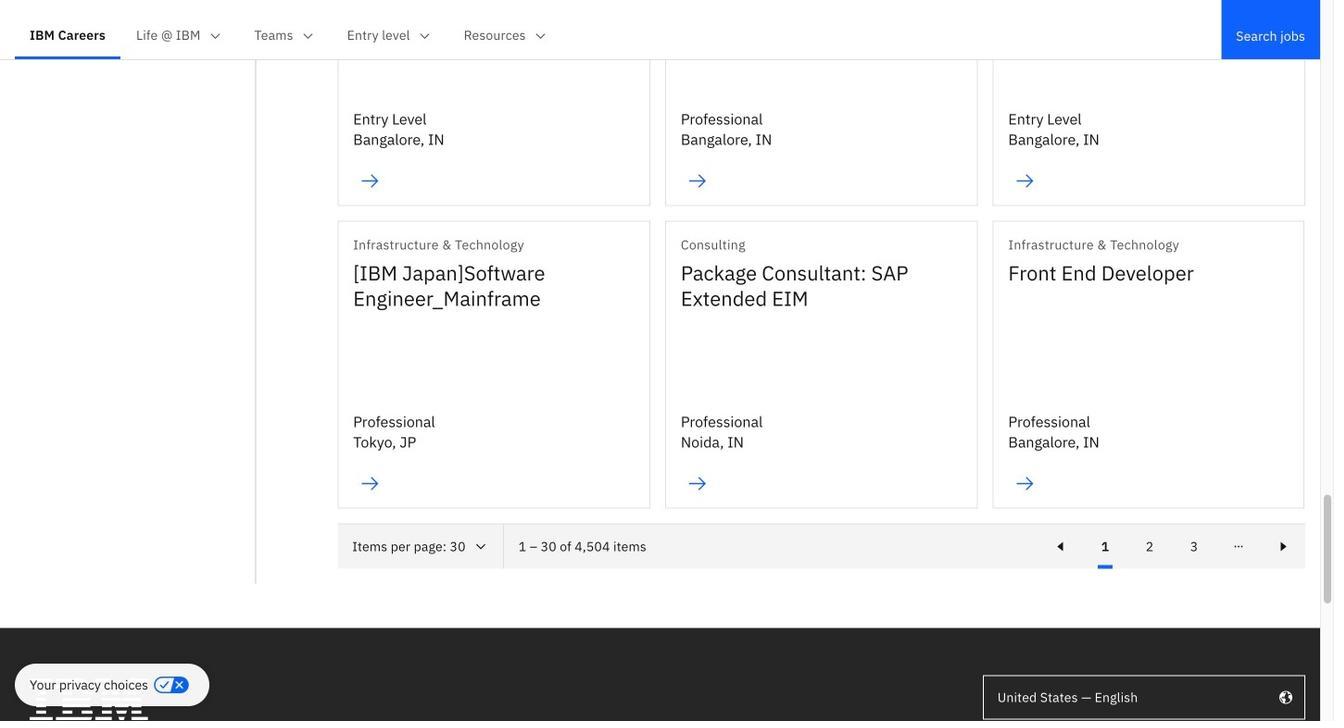 Task type: locate. For each thing, give the bounding box(es) containing it.
your privacy choices element
[[30, 675, 148, 696]]



Task type: vqa. For each thing, say whether or not it's contained in the screenshot.
Your privacy choices element
yes



